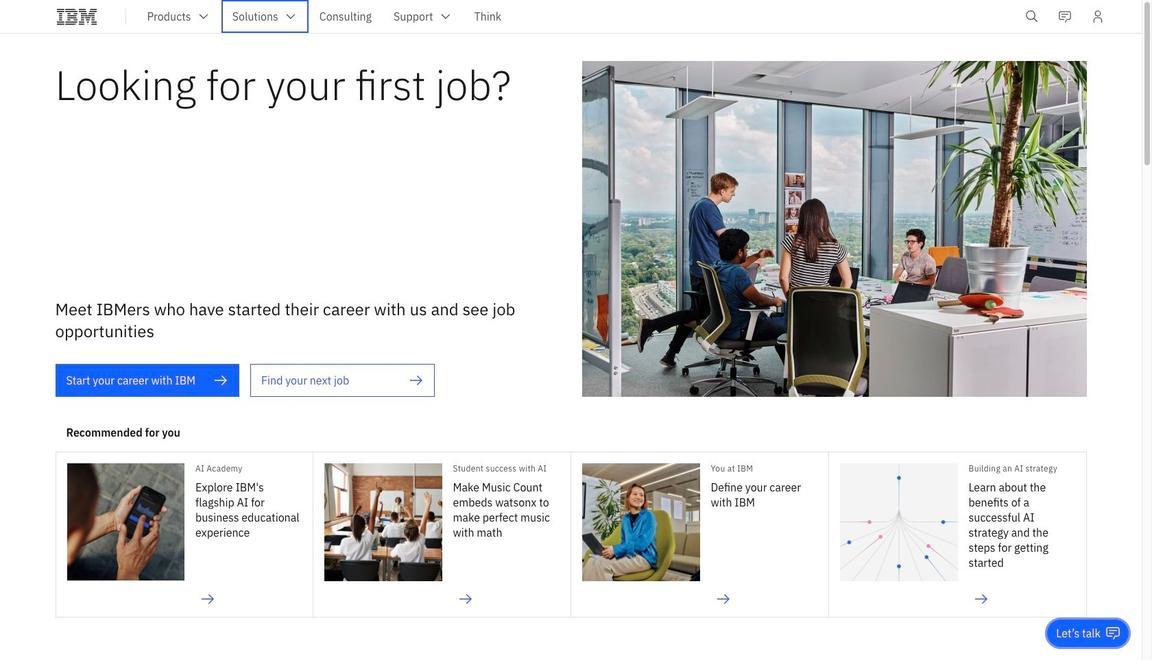 Task type: locate. For each thing, give the bounding box(es) containing it.
let's talk element
[[1056, 626, 1101, 641]]



